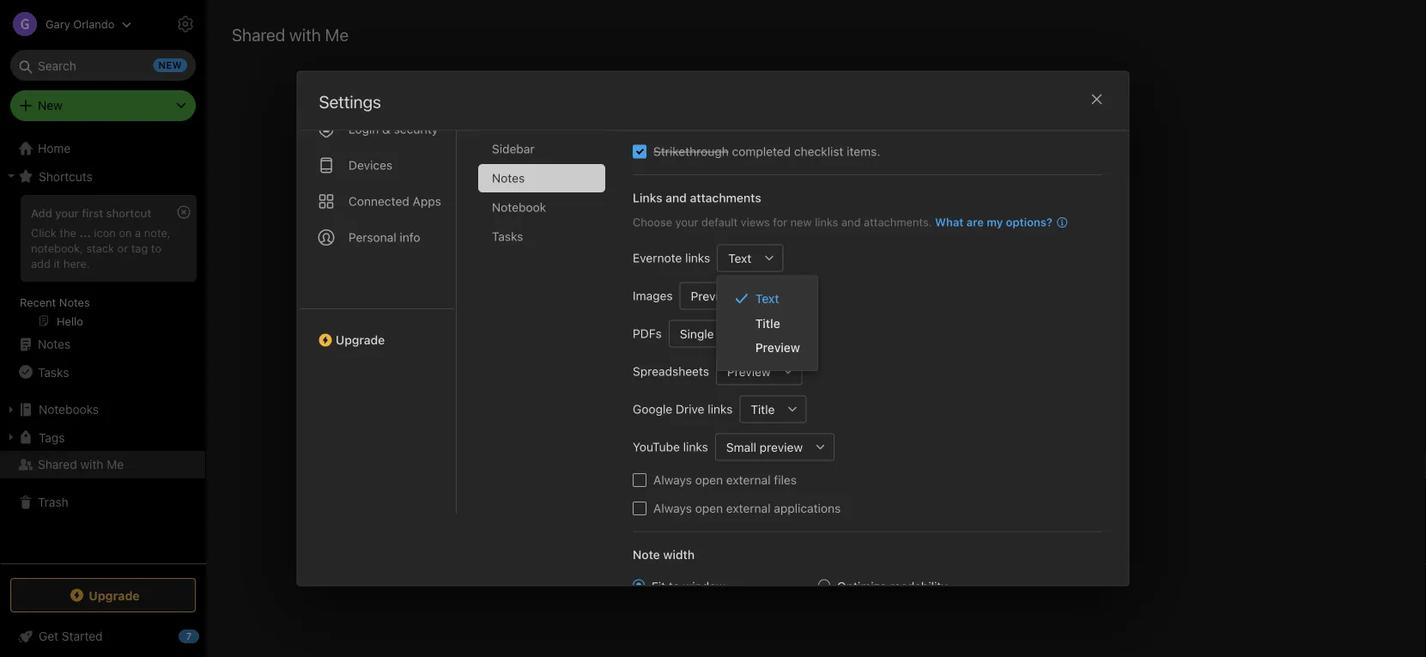 Task type: vqa. For each thing, say whether or not it's contained in the screenshot.
images
yes



Task type: describe. For each thing, give the bounding box(es) containing it.
preview
[[760, 440, 803, 454]]

a
[[135, 226, 141, 239]]

upgrade for "upgrade" "popup button" to the top
[[335, 333, 385, 347]]

tasks tab
[[478, 223, 605, 251]]

items.
[[847, 144, 881, 159]]

Select218 checkbox
[[633, 145, 646, 159]]

1 vertical spatial to
[[669, 579, 680, 594]]

trash link
[[0, 489, 205, 516]]

notebook,
[[31, 241, 83, 254]]

links and attachments
[[633, 191, 761, 205]]

single page
[[680, 327, 745, 341]]

strikethrough
[[653, 144, 729, 159]]

tags
[[39, 430, 65, 444]]

0 vertical spatial with
[[290, 24, 321, 44]]

icon
[[94, 226, 116, 239]]

icon on a note, notebook, stack or tag to add it here.
[[31, 226, 171, 270]]

1 vertical spatial upgrade button
[[10, 578, 196, 613]]

my
[[987, 216, 1003, 229]]

personal
[[348, 230, 396, 244]]

what
[[935, 216, 964, 229]]

tags button
[[0, 424, 205, 451]]

will
[[880, 423, 900, 440]]

page
[[717, 327, 745, 341]]

apps
[[412, 194, 441, 208]]

spreadsheets
[[633, 364, 709, 378]]

files
[[774, 473, 797, 487]]

for
[[773, 216, 787, 229]]

text button
[[717, 244, 756, 272]]

home link
[[0, 135, 206, 162]]

notes and notebooks shared with you will show up here.
[[642, 423, 991, 440]]

new button
[[10, 90, 196, 121]]

external for files
[[726, 473, 771, 487]]

title inside dropdown list menu
[[756, 316, 781, 330]]

what are my options?
[[935, 216, 1053, 229]]

are
[[967, 216, 984, 229]]

tree containing home
[[0, 135, 206, 563]]

and for notebooks
[[682, 423, 706, 440]]

devices
[[348, 158, 392, 172]]

personal info
[[348, 230, 420, 244]]

with inside tree
[[80, 457, 104, 472]]

shared inside shared with me link
[[38, 457, 77, 472]]

always for always open external files
[[653, 473, 692, 487]]

settings
[[319, 91, 381, 112]]

text link
[[718, 287, 818, 311]]

click
[[31, 226, 56, 239]]

new
[[791, 216, 812, 229]]

Always open external files checkbox
[[633, 473, 646, 487]]

drive
[[676, 402, 704, 416]]

notebooks
[[39, 402, 99, 417]]

first
[[82, 206, 103, 219]]

Choose default view option for PDFs field
[[669, 320, 777, 348]]

preview inside choose default view option for images field
[[691, 289, 734, 303]]

links down drive
[[683, 440, 708, 454]]

settings image
[[175, 14, 196, 34]]

always open external applications
[[653, 501, 841, 515]]

images
[[633, 289, 673, 303]]

google
[[633, 402, 672, 416]]

links right new
[[815, 216, 838, 229]]

text inside dropdown list menu
[[756, 292, 780, 306]]

notes right recent at left
[[59, 296, 90, 308]]

Always open external applications checkbox
[[633, 502, 646, 515]]

notebooks link
[[0, 396, 205, 424]]

Search text field
[[22, 50, 184, 81]]

...
[[79, 226, 91, 239]]

trash
[[38, 495, 68, 509]]

links right drive
[[708, 402, 733, 416]]

open for always open external applications
[[695, 501, 723, 515]]

you
[[854, 423, 877, 440]]

default
[[701, 216, 738, 229]]

pdfs
[[633, 326, 662, 341]]

security
[[394, 122, 438, 136]]

expand notebooks image
[[4, 403, 18, 417]]

attachments
[[690, 191, 761, 205]]

open for always open external files
[[695, 473, 723, 487]]

google drive links
[[633, 402, 733, 416]]

notes inside notes tab
[[492, 171, 525, 185]]

here. inside icon on a note, notebook, stack or tag to add it here.
[[63, 257, 90, 270]]

preview inside dropdown list menu
[[756, 341, 801, 355]]

your for default
[[675, 216, 698, 229]]

0 vertical spatial upgrade button
[[298, 308, 456, 354]]

click the ...
[[31, 226, 91, 239]]

stack
[[86, 241, 114, 254]]

Choose default view option for Evernote links field
[[717, 244, 783, 272]]

optimize
[[837, 579, 887, 594]]

shared with me link
[[0, 451, 205, 479]]

login & security
[[348, 122, 438, 136]]

notes link
[[0, 331, 205, 358]]

youtube links
[[633, 440, 708, 454]]

connected
[[348, 194, 409, 208]]

tab list for choose your default views for new links and attachments.
[[478, 76, 619, 514]]

checklist
[[794, 144, 844, 159]]

small
[[726, 440, 756, 454]]

attachments.
[[864, 216, 932, 229]]

title button
[[740, 396, 779, 423]]

Choose default view option for Google Drive links field
[[740, 396, 807, 423]]

options?
[[1006, 216, 1053, 229]]

1 vertical spatial shared
[[778, 423, 821, 440]]



Task type: locate. For each thing, give the bounding box(es) containing it.
me up the settings
[[325, 24, 349, 44]]

2 vertical spatial with
[[80, 457, 104, 472]]

0 horizontal spatial here.
[[63, 257, 90, 270]]

0 horizontal spatial shared
[[38, 457, 77, 472]]

title up preview link
[[756, 316, 781, 330]]

on
[[119, 226, 132, 239]]

0 horizontal spatial your
[[55, 206, 79, 219]]

views
[[741, 216, 770, 229]]

completed
[[732, 144, 791, 159]]

shared right settings image
[[232, 24, 285, 44]]

preview down title link
[[756, 341, 801, 355]]

0 vertical spatial to
[[151, 241, 162, 254]]

1 vertical spatial upgrade
[[89, 588, 140, 602]]

expand tags image
[[4, 430, 18, 444]]

0 vertical spatial me
[[325, 24, 349, 44]]

upgrade inside tab list
[[335, 333, 385, 347]]

close image
[[1087, 89, 1108, 110]]

Choose default view option for Spreadsheets field
[[716, 358, 803, 385]]

the
[[60, 226, 76, 239]]

tasks up "notebooks"
[[38, 365, 69, 379]]

preview button up title button at the right bottom
[[716, 358, 775, 385]]

and down drive
[[682, 423, 706, 440]]

1 vertical spatial shared
[[38, 457, 77, 472]]

your inside group
[[55, 206, 79, 219]]

tasks inside tab
[[492, 229, 523, 244]]

1 vertical spatial always
[[653, 501, 692, 515]]

preview inside choose default view option for spreadsheets field
[[727, 364, 771, 379]]

evernote
[[633, 251, 682, 265]]

upgrade button
[[298, 308, 456, 354], [10, 578, 196, 613]]

always
[[653, 473, 692, 487], [653, 501, 692, 515]]

0 horizontal spatial upgrade button
[[10, 578, 196, 613]]

1 horizontal spatial me
[[325, 24, 349, 44]]

notebook tab
[[478, 193, 605, 222]]

None search field
[[22, 50, 184, 81]]

shared up preview
[[778, 423, 821, 440]]

1 vertical spatial text
[[756, 292, 780, 306]]

dropdown list menu
[[718, 287, 818, 360]]

0 vertical spatial shared
[[232, 24, 285, 44]]

1 horizontal spatial upgrade button
[[298, 308, 456, 354]]

0 vertical spatial open
[[695, 473, 723, 487]]

notes
[[492, 171, 525, 185], [59, 296, 90, 308], [38, 337, 71, 351], [642, 423, 679, 440]]

small preview
[[726, 440, 803, 454]]

notebook
[[492, 200, 546, 214]]

yet
[[862, 390, 884, 408]]

1 open from the top
[[695, 473, 723, 487]]

preview down preview link
[[727, 364, 771, 379]]

notes inside notes link
[[38, 337, 71, 351]]

group
[[0, 190, 205, 338]]

up
[[940, 423, 956, 440]]

notes down sidebar on the top left of the page
[[492, 171, 525, 185]]

2 vertical spatial preview
[[727, 364, 771, 379]]

1 horizontal spatial to
[[669, 579, 680, 594]]

external up always open external applications
[[726, 473, 771, 487]]

shortcut
[[106, 206, 151, 219]]

preview link
[[718, 335, 818, 360]]

0 vertical spatial shared with me
[[232, 24, 349, 44]]

0 horizontal spatial tasks
[[38, 365, 69, 379]]

tab list containing sidebar
[[478, 76, 619, 514]]

0 horizontal spatial shared with me
[[38, 457, 124, 472]]

2 external from the top
[[726, 501, 771, 515]]

connected apps
[[348, 194, 441, 208]]

open
[[695, 473, 723, 487], [695, 501, 723, 515]]

0 vertical spatial shared
[[809, 390, 858, 408]]

nothing shared yet
[[749, 390, 884, 408]]

shared down tags
[[38, 457, 77, 472]]

1 vertical spatial with
[[825, 423, 851, 440]]

1 vertical spatial title
[[751, 402, 775, 416]]

tasks down notebook
[[492, 229, 523, 244]]

and for attachments
[[666, 191, 687, 205]]

upgrade for the bottommost "upgrade" "popup button"
[[89, 588, 140, 602]]

preview button up single page button
[[680, 282, 739, 310]]

Choose default view option for YouTube links field
[[715, 433, 835, 461]]

0 vertical spatial external
[[726, 473, 771, 487]]

option group
[[633, 578, 983, 657]]

here. right up
[[960, 423, 991, 440]]

info
[[399, 230, 420, 244]]

always right always open external applications option
[[653, 501, 692, 515]]

notebooks
[[709, 423, 775, 440]]

0 horizontal spatial text
[[728, 251, 752, 265]]

title link
[[718, 311, 818, 335]]

notes inside shared with me element
[[642, 423, 679, 440]]

with left you
[[825, 423, 851, 440]]

choose
[[633, 216, 672, 229]]

sidebar tab
[[478, 135, 605, 163]]

shortcuts button
[[0, 162, 205, 190]]

Choose default view option for Images field
[[680, 282, 766, 310]]

title inside button
[[751, 402, 775, 416]]

single
[[680, 327, 714, 341]]

1 vertical spatial external
[[726, 501, 771, 515]]

me
[[325, 24, 349, 44], [107, 457, 124, 472]]

shared up notes and notebooks shared with you will show up here.
[[809, 390, 858, 408]]

evernote links
[[633, 251, 710, 265]]

1 vertical spatial shared with me
[[38, 457, 124, 472]]

preview button
[[680, 282, 739, 310], [716, 358, 775, 385]]

shortcuts
[[39, 169, 93, 183]]

0 horizontal spatial with
[[80, 457, 104, 472]]

add
[[31, 257, 51, 270]]

0 horizontal spatial tab list
[[298, 59, 457, 514]]

single page button
[[669, 320, 749, 348]]

links
[[633, 191, 662, 205]]

1 horizontal spatial here.
[[960, 423, 991, 440]]

me down tags button at the bottom left
[[107, 457, 124, 472]]

0 vertical spatial upgrade
[[335, 333, 385, 347]]

external
[[726, 473, 771, 487], [726, 501, 771, 515]]

and inside shared with me element
[[682, 423, 706, 440]]

1 horizontal spatial shared
[[232, 24, 285, 44]]

0 vertical spatial here.
[[63, 257, 90, 270]]

tree
[[0, 135, 206, 563]]

it
[[54, 257, 60, 270]]

tab list for links and attachments
[[298, 59, 457, 514]]

shared with me element
[[206, 0, 1427, 657]]

tasks inside "button"
[[38, 365, 69, 379]]

links left text button at the right top
[[685, 251, 710, 265]]

with up the settings
[[290, 24, 321, 44]]

notes up youtube
[[642, 423, 679, 440]]

here.
[[63, 257, 90, 270], [960, 423, 991, 440]]

recent
[[20, 296, 56, 308]]

your up the
[[55, 206, 79, 219]]

here. right it
[[63, 257, 90, 270]]

text inside button
[[728, 251, 752, 265]]

strikethrough completed checklist items.
[[653, 144, 881, 159]]

or
[[117, 241, 128, 254]]

window
[[683, 579, 725, 594]]

0 vertical spatial preview
[[691, 289, 734, 303]]

always for always open external applications
[[653, 501, 692, 515]]

1 vertical spatial preview button
[[716, 358, 775, 385]]

tag
[[131, 241, 148, 254]]

1 horizontal spatial tasks
[[492, 229, 523, 244]]

text down views
[[728, 251, 752, 265]]

1 horizontal spatial with
[[290, 24, 321, 44]]

note width
[[633, 548, 695, 562]]

youtube
[[633, 440, 680, 454]]

with down tags button at the bottom left
[[80, 457, 104, 472]]

to down note,
[[151, 241, 162, 254]]

preview up single page
[[691, 289, 734, 303]]

home
[[38, 141, 71, 155]]

and left attachments.
[[841, 216, 861, 229]]

optimize readability
[[837, 579, 948, 594]]

your down links and attachments
[[675, 216, 698, 229]]

1 external from the top
[[726, 473, 771, 487]]

0 vertical spatial title
[[756, 316, 781, 330]]

your
[[55, 206, 79, 219], [675, 216, 698, 229]]

&
[[382, 122, 390, 136]]

here. inside shared with me element
[[960, 423, 991, 440]]

tasks
[[492, 229, 523, 244], [38, 365, 69, 379]]

2 open from the top
[[695, 501, 723, 515]]

1 horizontal spatial text
[[756, 292, 780, 306]]

shared
[[232, 24, 285, 44], [38, 457, 77, 472]]

2 vertical spatial and
[[682, 423, 706, 440]]

option group containing fit to window
[[633, 578, 983, 657]]

1 vertical spatial open
[[695, 501, 723, 515]]

shared inside shared with me element
[[232, 24, 285, 44]]

sidebar
[[492, 142, 534, 156]]

your for first
[[55, 206, 79, 219]]

add your first shortcut
[[31, 206, 151, 219]]

choose your default views for new links and attachments.
[[633, 216, 932, 229]]

and right links
[[666, 191, 687, 205]]

notes tab
[[478, 164, 605, 192]]

1 horizontal spatial shared with me
[[232, 24, 349, 44]]

tasks button
[[0, 358, 205, 386]]

1 horizontal spatial upgrade
[[335, 333, 385, 347]]

1 horizontal spatial tab list
[[478, 76, 619, 514]]

preview
[[691, 289, 734, 303], [756, 341, 801, 355], [727, 364, 771, 379]]

to right fit
[[669, 579, 680, 594]]

open up always open external applications
[[695, 473, 723, 487]]

text
[[728, 251, 752, 265], [756, 292, 780, 306]]

1 always from the top
[[653, 473, 692, 487]]

0 vertical spatial and
[[666, 191, 687, 205]]

1 vertical spatial me
[[107, 457, 124, 472]]

tab list containing login & security
[[298, 59, 457, 514]]

2 always from the top
[[653, 501, 692, 515]]

always right always open external files option
[[653, 473, 692, 487]]

1 vertical spatial here.
[[960, 423, 991, 440]]

always open external files
[[653, 473, 797, 487]]

title up notebooks
[[751, 402, 775, 416]]

text up title link
[[756, 292, 780, 306]]

readability
[[890, 579, 948, 594]]

and
[[666, 191, 687, 205], [841, 216, 861, 229], [682, 423, 706, 440]]

external for applications
[[726, 501, 771, 515]]

2 horizontal spatial with
[[825, 423, 851, 440]]

group containing add your first shortcut
[[0, 190, 205, 338]]

1 vertical spatial tasks
[[38, 365, 69, 379]]

to
[[151, 241, 162, 254], [669, 579, 680, 594]]

tab list
[[298, 59, 457, 514], [478, 76, 619, 514]]

to inside icon on a note, notebook, stack or tag to add it here.
[[151, 241, 162, 254]]

small preview button
[[715, 433, 807, 461]]

0 vertical spatial tasks
[[492, 229, 523, 244]]

with
[[290, 24, 321, 44], [825, 423, 851, 440], [80, 457, 104, 472]]

note
[[633, 548, 660, 562]]

1 vertical spatial and
[[841, 216, 861, 229]]

show
[[904, 423, 937, 440]]

add
[[31, 206, 52, 219]]

0 horizontal spatial me
[[107, 457, 124, 472]]

0 vertical spatial preview button
[[680, 282, 739, 310]]

1 horizontal spatial your
[[675, 216, 698, 229]]

recent notes
[[20, 296, 90, 308]]

0 horizontal spatial to
[[151, 241, 162, 254]]

1 vertical spatial preview
[[756, 341, 801, 355]]

0 vertical spatial text
[[728, 251, 752, 265]]

open down always open external files at the bottom of the page
[[695, 501, 723, 515]]

external down always open external files at the bottom of the page
[[726, 501, 771, 515]]

0 vertical spatial always
[[653, 473, 692, 487]]

fit to window
[[652, 579, 725, 594]]

nothing
[[749, 390, 806, 408]]

0 horizontal spatial upgrade
[[89, 588, 140, 602]]

new
[[38, 98, 63, 113]]

notes down recent notes
[[38, 337, 71, 351]]



